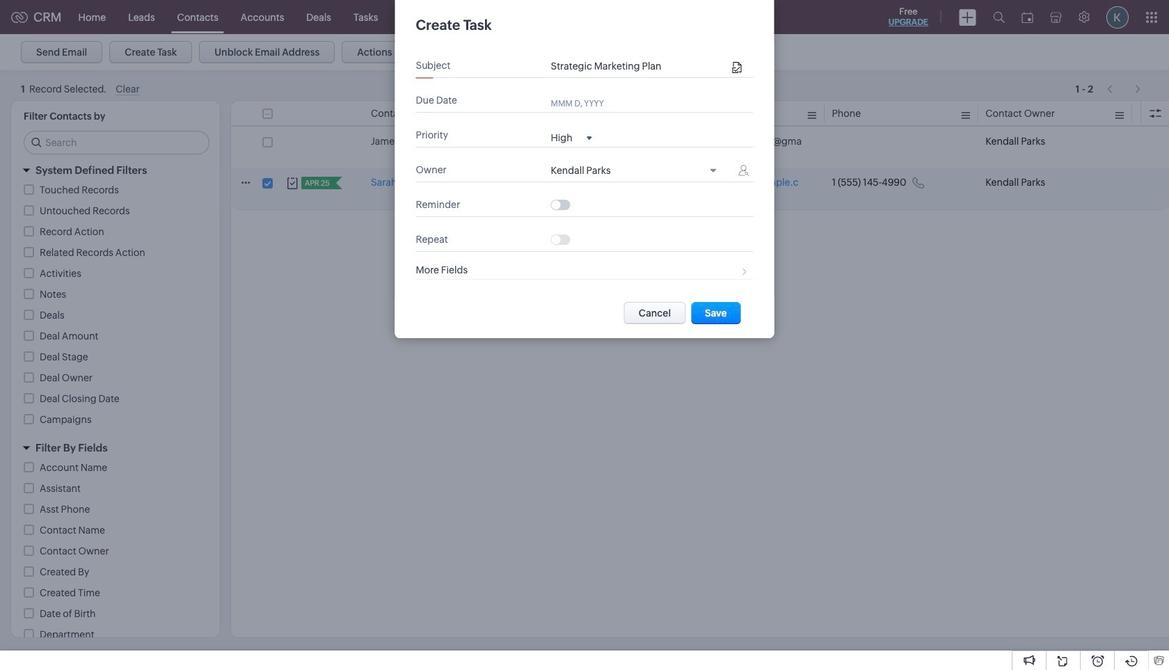 Task type: describe. For each thing, give the bounding box(es) containing it.
Search text field
[[24, 132, 209, 154]]

subject name lookup image
[[733, 62, 742, 74]]

logo image
[[11, 11, 28, 23]]



Task type: vqa. For each thing, say whether or not it's contained in the screenshot.
1st Navigation
yes



Task type: locate. For each thing, give the bounding box(es) containing it.
None submit
[[691, 302, 741, 324]]

None text field
[[551, 61, 729, 72]]

navigation
[[1101, 76, 1149, 96], [1101, 79, 1149, 99]]

None field
[[551, 131, 592, 143], [551, 165, 723, 178], [551, 131, 592, 143], [551, 165, 723, 178]]

MMM d, yyyy text field
[[551, 97, 628, 109]]

2 navigation from the top
[[1101, 79, 1149, 99]]

None button
[[624, 302, 686, 324]]

1 navigation from the top
[[1101, 76, 1149, 96]]

row group
[[231, 128, 1170, 210]]



